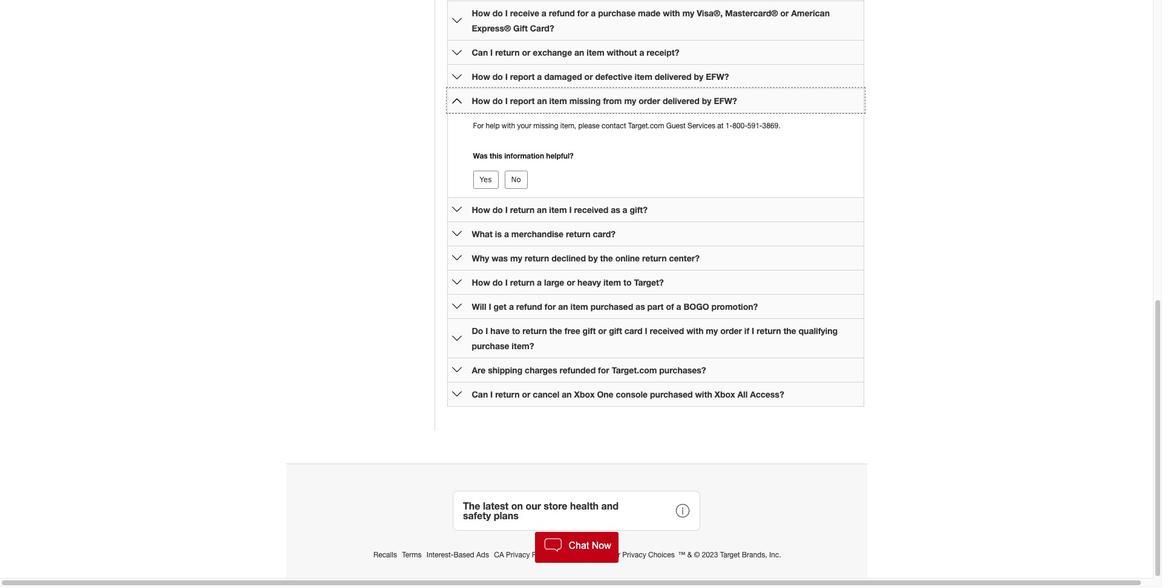 Task type: locate. For each thing, give the bounding box(es) containing it.
how do i receive a refund for a purchase made with my visa®, mastercard® or american express® gift card? link
[[472, 8, 830, 33]]

recalls
[[373, 551, 397, 559]]

gift left card
[[609, 326, 622, 336]]

target.com left guest
[[628, 122, 664, 130]]

1 horizontal spatial gift
[[609, 326, 622, 336]]

circle arrow e image for will
[[452, 302, 462, 311]]

my left visa®,
[[682, 8, 694, 18]]

order up for help with your missing item, please contact target.com guest services at 1-800-591-3869. at the top
[[639, 96, 660, 106]]

my inside do i have to return the free gift or gift card i received with my order if i return the qualifying purchase item?
[[706, 326, 718, 336]]

to left target? in the right top of the page
[[623, 277, 632, 287]]

xbox left all
[[715, 389, 735, 399]]

circle arrow e image for can i return or exchange an item without a receipt?
[[452, 48, 462, 57]]

or down gift
[[522, 47, 531, 58]]

1 horizontal spatial privacy
[[558, 551, 581, 559]]

how inside how do i receive a refund for a purchase made with my visa®, mastercard® or american express® gift card?
[[472, 8, 490, 18]]

purchase down have
[[472, 341, 509, 351]]

how for how do i return a large or heavy item to target?
[[472, 277, 490, 287]]

efw? up at
[[706, 71, 729, 82]]

1 vertical spatial for
[[545, 301, 556, 312]]

circle arrow e image for can
[[452, 389, 462, 399]]

1 horizontal spatial missing
[[569, 96, 601, 106]]

circle arrow e image
[[452, 72, 462, 81], [452, 253, 462, 263], [452, 302, 462, 311], [452, 333, 462, 343], [452, 389, 462, 399]]

4 circle arrow e image from the top
[[452, 229, 462, 239]]

1 vertical spatial to
[[512, 326, 520, 336]]

how up express®
[[472, 8, 490, 18]]

purchased
[[591, 301, 633, 312], [650, 389, 693, 399]]

0 horizontal spatial as
[[611, 205, 620, 215]]

circle arrow s image
[[452, 96, 462, 106]]

2 circle arrow e image from the top
[[452, 253, 462, 263]]

qualifying
[[799, 326, 838, 336]]

gift
[[583, 326, 596, 336], [609, 326, 622, 336]]

order inside do i have to return the free gift or gift card i received with my order if i return the qualifying purchase item?
[[720, 326, 742, 336]]

logo image
[[587, 538, 606, 557]]

purchase left made
[[598, 8, 636, 18]]

item up what is a merchandise return card?
[[549, 205, 567, 215]]

1 vertical spatial as
[[636, 301, 645, 312]]

this
[[490, 151, 502, 160]]

as left gift?
[[611, 205, 620, 215]]

shipping
[[488, 365, 523, 375]]

on
[[511, 500, 523, 511]]

purchased down purchases?
[[650, 389, 693, 399]]

1 do from the top
[[493, 8, 503, 18]]

an
[[574, 47, 584, 58], [537, 96, 547, 106], [537, 205, 547, 215], [558, 301, 568, 312], [562, 389, 572, 399]]

report down exchange
[[510, 71, 535, 82]]

or down "will i get a refund for an item purchased as part of a bogo promotion?" link
[[598, 326, 607, 336]]

a left large
[[537, 277, 542, 287]]

order left if
[[720, 326, 742, 336]]

for inside how do i receive a refund for a purchase made with my visa®, mastercard® or american express® gift card?
[[577, 8, 589, 18]]

1 horizontal spatial for
[[577, 8, 589, 18]]

target.com up console
[[612, 365, 657, 375]]

0 horizontal spatial purchased
[[591, 301, 633, 312]]

why was my return declined by the online return center?
[[472, 253, 700, 263]]

how for how do i return an item i received as a gift?
[[472, 205, 490, 215]]

2 can from the top
[[472, 389, 488, 399]]

0 vertical spatial to
[[623, 277, 632, 287]]

my right was
[[510, 253, 522, 263]]

all
[[738, 389, 748, 399]]

receive
[[510, 8, 539, 18]]

do inside how do i receive a refund for a purchase made with my visa®, mastercard® or american express® gift card?
[[493, 8, 503, 18]]

ca privacy rights link
[[494, 551, 555, 559]]

the left the qualifying
[[783, 326, 796, 336]]

2 horizontal spatial for
[[598, 365, 609, 375]]

5 how from the top
[[472, 277, 490, 287]]

at
[[717, 122, 724, 130]]

how do i receive a refund for a purchase made with my visa®, mastercard® or american express® gift card?
[[472, 8, 830, 33]]

0 horizontal spatial refund
[[516, 301, 542, 312]]

2 report from the top
[[510, 96, 535, 106]]

how right circle arrow s icon
[[472, 96, 490, 106]]

how
[[472, 8, 490, 18], [472, 71, 490, 82], [472, 96, 490, 106], [472, 205, 490, 215], [472, 277, 490, 287]]

delivered down receipt?
[[655, 71, 692, 82]]

1 horizontal spatial xbox
[[715, 389, 735, 399]]

safety
[[463, 510, 491, 521]]

as left part
[[636, 301, 645, 312]]

my right from
[[624, 96, 636, 106]]

or inside how do i receive a refund for a purchase made with my visa®, mastercard® or american express® gift card?
[[780, 8, 789, 18]]

1 vertical spatial can
[[472, 389, 488, 399]]

terms
[[402, 551, 422, 559]]

do up express®
[[493, 8, 503, 18]]

return right if
[[757, 326, 781, 336]]

how up what
[[472, 205, 490, 215]]

a up the "can i return or exchange an item without a receipt?" link
[[591, 8, 596, 18]]

your privacy choices
[[606, 551, 675, 559]]

2 vertical spatial by
[[588, 253, 598, 263]]

for
[[577, 8, 589, 18], [545, 301, 556, 312], [598, 365, 609, 375]]

efw? up 1-
[[714, 96, 737, 106]]

received up card?
[[574, 205, 608, 215]]

0 vertical spatial efw?
[[706, 71, 729, 82]]

™ & © 2023 target brands, inc.
[[678, 551, 781, 559]]

1 vertical spatial purchased
[[650, 389, 693, 399]]

your
[[517, 122, 531, 130]]

can for can i return or cancel an xbox one console purchased with xbox all access?
[[472, 389, 488, 399]]

0 horizontal spatial the
[[549, 326, 562, 336]]

item up the how do i report a damaged or defective item delivered by efw? link
[[587, 47, 604, 58]]

purchased up card
[[591, 301, 633, 312]]

gift right "free" at the left bottom
[[583, 326, 596, 336]]

return up item?
[[523, 326, 547, 336]]

visa®,
[[697, 8, 723, 18]]

gift
[[513, 23, 528, 33]]

or inside do i have to return the free gift or gift card i received with my order if i return the qualifying purchase item?
[[598, 326, 607, 336]]

report
[[510, 71, 535, 82], [510, 96, 535, 106]]

do down was
[[493, 277, 503, 287]]

a right is
[[504, 229, 509, 239]]

1 horizontal spatial as
[[636, 301, 645, 312]]

american
[[791, 8, 830, 18]]

return left large
[[510, 277, 535, 287]]

0 vertical spatial purchased
[[591, 301, 633, 312]]

do up help
[[493, 96, 503, 106]]

was
[[492, 253, 508, 263]]

efw?
[[706, 71, 729, 82], [714, 96, 737, 106]]

with down purchases?
[[695, 389, 712, 399]]

©
[[694, 551, 700, 559]]

2 gift from the left
[[609, 326, 622, 336]]

inc.
[[769, 551, 781, 559]]

0 vertical spatial order
[[639, 96, 660, 106]]

4 how from the top
[[472, 205, 490, 215]]

delivered up guest
[[663, 96, 700, 106]]

order
[[639, 96, 660, 106], [720, 326, 742, 336]]

the latest on our store health and safety plans link
[[453, 491, 700, 531]]

1 horizontal spatial purchased
[[650, 389, 693, 399]]

0 horizontal spatial received
[[574, 205, 608, 215]]

item
[[587, 47, 604, 58], [635, 71, 652, 82], [549, 96, 567, 106], [549, 205, 567, 215], [603, 277, 621, 287], [570, 301, 588, 312]]

6 circle arrow e image from the top
[[452, 365, 462, 375]]

1 how from the top
[[472, 8, 490, 18]]

do i have to return the free gift or gift card i received with my order if i return the qualifying purchase item? link
[[472, 326, 838, 351]]

1 vertical spatial order
[[720, 326, 742, 336]]

1 horizontal spatial order
[[720, 326, 742, 336]]

can down are
[[472, 389, 488, 399]]

1 circle arrow e image from the top
[[452, 72, 462, 81]]

2 do from the top
[[493, 71, 503, 82]]

what is a merchandise return card? link
[[472, 229, 616, 239]]

refund right get
[[516, 301, 542, 312]]

4 do from the top
[[493, 205, 503, 215]]

store
[[544, 500, 567, 511]]

how down why
[[472, 277, 490, 287]]

to right have
[[512, 326, 520, 336]]

can i return or cancel an xbox one console purchased with xbox all access?
[[472, 389, 784, 399]]

a right get
[[509, 301, 514, 312]]

received
[[574, 205, 608, 215], [650, 326, 684, 336]]

delivered
[[655, 71, 692, 82], [663, 96, 700, 106]]

1 report from the top
[[510, 71, 535, 82]]

privacy
[[506, 551, 530, 559], [558, 551, 581, 559], [622, 551, 646, 559]]

received down the 'of'
[[650, 326, 684, 336]]

0 vertical spatial report
[[510, 71, 535, 82]]

or left american
[[780, 8, 789, 18]]

missing up please
[[569, 96, 601, 106]]

circle arrow e image
[[452, 16, 462, 25], [452, 48, 462, 57], [452, 205, 462, 215], [452, 229, 462, 239], [452, 278, 462, 287], [452, 365, 462, 375]]

circle arrow e image for how do i return a large or heavy item to target?
[[452, 278, 462, 287]]

my
[[682, 8, 694, 18], [624, 96, 636, 106], [510, 253, 522, 263], [706, 326, 718, 336]]

1 vertical spatial report
[[510, 96, 535, 106]]

how for how do i report a damaged or defective item delivered by efw?
[[472, 71, 490, 82]]

0 horizontal spatial privacy
[[506, 551, 530, 559]]

plans
[[494, 510, 519, 521]]

do
[[493, 8, 503, 18], [493, 71, 503, 82], [493, 96, 503, 106], [493, 205, 503, 215], [493, 277, 503, 287]]

refunded
[[560, 365, 596, 375]]

for up the "can i return or exchange an item without a receipt?" link
[[577, 8, 589, 18]]

a left gift?
[[623, 205, 627, 215]]

the left online
[[600, 253, 613, 263]]

0 horizontal spatial gift
[[583, 326, 596, 336]]

3 privacy from the left
[[622, 551, 646, 559]]

0 horizontal spatial purchase
[[472, 341, 509, 351]]

how do i report a damaged or defective item delivered by efw?
[[472, 71, 729, 82]]

1 horizontal spatial received
[[650, 326, 684, 336]]

xbox
[[574, 389, 595, 399], [715, 389, 735, 399]]

0 vertical spatial for
[[577, 8, 589, 18]]

5 do from the top
[[493, 277, 503, 287]]

or right large
[[567, 277, 575, 287]]

0 vertical spatial purchase
[[598, 8, 636, 18]]

declined
[[552, 253, 586, 263]]

1 horizontal spatial refund
[[549, 8, 575, 18]]

1 vertical spatial purchase
[[472, 341, 509, 351]]

3869.
[[762, 122, 781, 130]]

1 vertical spatial delivered
[[663, 96, 700, 106]]

for up one
[[598, 365, 609, 375]]

0 horizontal spatial to
[[512, 326, 520, 336]]

0 horizontal spatial xbox
[[574, 389, 595, 399]]

report up your
[[510, 96, 535, 106]]

return down shipping
[[495, 389, 520, 399]]

missing right your
[[533, 122, 558, 130]]

2 horizontal spatial privacy
[[622, 551, 646, 559]]

privacy inside "your privacy choices" link
[[622, 551, 646, 559]]

3 circle arrow e image from the top
[[452, 302, 462, 311]]

terms link
[[402, 551, 424, 559]]

can
[[472, 47, 488, 58], [472, 389, 488, 399]]

an right cancel
[[562, 389, 572, 399]]

item down damaged
[[549, 96, 567, 106]]

circle arrow e image for are shipping charges refunded for target.com purchases?
[[452, 365, 462, 375]]

circle arrow e image for how do i receive a refund for a purchase made with my visa®, mastercard® or american express® gift card?
[[452, 16, 462, 25]]

refund
[[549, 8, 575, 18], [516, 301, 542, 312]]

how up for
[[472, 71, 490, 82]]

cancel
[[533, 389, 560, 399]]

a right without on the top of the page
[[639, 47, 644, 58]]

refund up card?
[[549, 8, 575, 18]]

do down express®
[[493, 71, 503, 82]]

0 vertical spatial refund
[[549, 8, 575, 18]]

3 do from the top
[[493, 96, 503, 106]]

an right exchange
[[574, 47, 584, 58]]

None submit
[[473, 171, 498, 189], [505, 171, 528, 189], [473, 171, 498, 189], [505, 171, 528, 189]]

0 vertical spatial target.com
[[628, 122, 664, 130]]

receipt?
[[647, 47, 679, 58]]

for
[[473, 122, 484, 130]]

1 vertical spatial efw?
[[714, 96, 737, 106]]

1 vertical spatial received
[[650, 326, 684, 336]]

purchase inside how do i receive a refund for a purchase made with my visa®, mastercard® or american express® gift card?
[[598, 8, 636, 18]]

return down gift
[[495, 47, 520, 58]]

3 circle arrow e image from the top
[[452, 205, 462, 215]]

with right made
[[663, 8, 680, 18]]

2 circle arrow e image from the top
[[452, 48, 462, 57]]

2 horizontal spatial the
[[783, 326, 796, 336]]

0 vertical spatial delivered
[[655, 71, 692, 82]]

1 vertical spatial refund
[[516, 301, 542, 312]]

xbox left one
[[574, 389, 595, 399]]

0 horizontal spatial for
[[545, 301, 556, 312]]

to
[[623, 277, 632, 287], [512, 326, 520, 336]]

5 circle arrow e image from the top
[[452, 278, 462, 287]]

recalls terms interest-based ads ca privacy rights privacy
[[373, 551, 583, 559]]

1 xbox from the left
[[574, 389, 595, 399]]

0 vertical spatial can
[[472, 47, 488, 58]]

1 vertical spatial missing
[[533, 122, 558, 130]]

1 horizontal spatial purchase
[[598, 8, 636, 18]]

can down express®
[[472, 47, 488, 58]]

do up is
[[493, 205, 503, 215]]

ads
[[476, 551, 489, 559]]

return up merchandise
[[510, 205, 535, 215]]

with down bogo
[[687, 326, 704, 336]]

chat now button
[[535, 532, 618, 563]]

3 how from the top
[[472, 96, 490, 106]]

4 circle arrow e image from the top
[[452, 333, 462, 343]]

2023
[[702, 551, 718, 559]]

1 can from the top
[[472, 47, 488, 58]]

2 vertical spatial for
[[598, 365, 609, 375]]

0 horizontal spatial order
[[639, 96, 660, 106]]

circle arrow e image for how do i return an item i received as a gift?
[[452, 205, 462, 215]]

do
[[472, 326, 483, 336]]

5 circle arrow e image from the top
[[452, 389, 462, 399]]

™
[[678, 551, 685, 559]]

2 how from the top
[[472, 71, 490, 82]]

1 circle arrow e image from the top
[[452, 16, 462, 25]]

how for how do i report an item missing from my order delivered by efw?
[[472, 96, 490, 106]]

target.com
[[628, 122, 664, 130], [612, 365, 657, 375]]

the left "free" at the left bottom
[[549, 326, 562, 336]]

for down large
[[545, 301, 556, 312]]

0 vertical spatial received
[[574, 205, 608, 215]]

my down bogo
[[706, 326, 718, 336]]



Task type: describe. For each thing, give the bounding box(es) containing it.
recalls link
[[373, 551, 399, 559]]

heavy
[[578, 277, 601, 287]]

ca
[[494, 551, 504, 559]]

return up why was my return declined by the online return center? link
[[566, 229, 590, 239]]

or left cancel
[[522, 389, 531, 399]]

do for how do i return an item i received as a gift?
[[493, 205, 503, 215]]

refund inside how do i receive a refund for a purchase made with my visa®, mastercard® or american express® gift card?
[[549, 8, 575, 18]]

card
[[625, 326, 643, 336]]

do for how do i return a large or heavy item to target?
[[493, 277, 503, 287]]

contact
[[602, 122, 626, 130]]

our
[[526, 500, 541, 511]]

a left damaged
[[537, 71, 542, 82]]

2 privacy from the left
[[558, 551, 581, 559]]

how do i return a large or heavy item to target?
[[472, 277, 664, 287]]

privacy link
[[558, 551, 583, 559]]

help
[[486, 122, 500, 130]]

merchandise
[[511, 229, 564, 239]]

with inside do i have to return the free gift or gift card i received with my order if i return the qualifying purchase item?
[[687, 326, 704, 336]]

will i get a refund for an item purchased as part of a bogo promotion? link
[[472, 301, 758, 312]]

interest-based ads link
[[427, 551, 491, 559]]

or left defective
[[584, 71, 593, 82]]

with right help
[[502, 122, 515, 130]]

return up target? in the right top of the page
[[642, 253, 667, 263]]

brands,
[[742, 551, 767, 559]]

exchange
[[533, 47, 572, 58]]

how do i report an item missing from my order delivered by efw? link
[[472, 96, 737, 106]]

was
[[473, 151, 488, 160]]

choices
[[648, 551, 675, 559]]

services
[[688, 122, 715, 130]]

how do i report an item missing from my order delivered by efw?
[[472, 96, 737, 106]]

latest
[[483, 500, 509, 511]]

my inside how do i receive a refund for a purchase made with my visa®, mastercard® or american express® gift card?
[[682, 8, 694, 18]]

without
[[607, 47, 637, 58]]

1 privacy from the left
[[506, 551, 530, 559]]

1 horizontal spatial the
[[600, 253, 613, 263]]

i inside how do i receive a refund for a purchase made with my visa®, mastercard® or american express® gift card?
[[505, 8, 508, 18]]

chat now
[[569, 541, 611, 551]]

what is a merchandise return card?
[[472, 229, 616, 239]]

for help with your missing item, please contact target.com guest services at 1-800-591-3869.
[[473, 122, 781, 130]]

was this information helpful?
[[473, 151, 574, 160]]

are shipping charges refunded for target.com purchases? link
[[472, 365, 706, 375]]

helpful?
[[546, 151, 574, 160]]

item up "free" at the left bottom
[[570, 301, 588, 312]]

do for how do i report an item missing from my order delivered by efw?
[[493, 96, 503, 106]]

rights
[[532, 551, 553, 559]]

0 vertical spatial by
[[694, 71, 704, 82]]

how do i return an item i received as a gift?
[[472, 205, 648, 215]]

card?
[[530, 23, 554, 33]]

console
[[616, 389, 648, 399]]

to inside do i have to return the free gift or gift card i received with my order if i return the qualifying purchase item?
[[512, 326, 520, 336]]

do i have to return the free gift or gift card i received with my order if i return the qualifying purchase item?
[[472, 326, 838, 351]]

1 vertical spatial target.com
[[612, 365, 657, 375]]

1 gift from the left
[[583, 326, 596, 336]]

report for an
[[510, 96, 535, 106]]

please
[[578, 122, 600, 130]]

do for how do i receive a refund for a purchase made with my visa®, mastercard® or american express® gift card?
[[493, 8, 503, 18]]

from
[[603, 96, 622, 106]]

800-
[[732, 122, 747, 130]]

do for how do i report a damaged or defective item delivered by efw?
[[493, 71, 503, 82]]

circle arrow e image for what is a merchandise return card?
[[452, 229, 462, 239]]

why was my return declined by the online return center? link
[[472, 253, 700, 263]]

is
[[495, 229, 502, 239]]

circle arrow e image for how
[[452, 72, 462, 81]]

how for how do i receive a refund for a purchase made with my visa®, mastercard® or american express® gift card?
[[472, 8, 490, 18]]

how do i report a damaged or defective item delivered by efw? link
[[472, 71, 729, 82]]

1-
[[726, 122, 732, 130]]

item right heavy
[[603, 277, 621, 287]]

received inside do i have to return the free gift or gift card i received with my order if i return the qualifying purchase item?
[[650, 326, 684, 336]]

&
[[687, 551, 692, 559]]

chat now link
[[535, 532, 618, 563]]

large
[[544, 277, 564, 287]]

free
[[565, 326, 580, 336]]

can i return or exchange an item without a receipt? link
[[472, 47, 679, 58]]

chat
[[569, 541, 589, 551]]

gift?
[[630, 205, 648, 215]]

guest
[[666, 122, 686, 130]]

are shipping charges refunded for target.com purchases?
[[472, 365, 706, 375]]

of
[[666, 301, 674, 312]]

the
[[463, 500, 480, 511]]

can for can i return or exchange an item without a receipt?
[[472, 47, 488, 58]]

get
[[494, 301, 507, 312]]

interest-
[[427, 551, 454, 559]]

item?
[[512, 341, 534, 351]]

1 horizontal spatial to
[[623, 277, 632, 287]]

0 vertical spatial missing
[[569, 96, 601, 106]]

an down damaged
[[537, 96, 547, 106]]

purchases?
[[659, 365, 706, 375]]

how do i return a large or heavy item to target? link
[[472, 277, 664, 287]]

report for a
[[510, 71, 535, 82]]

one
[[597, 389, 614, 399]]

the latest on our store health and safety plans
[[463, 500, 619, 521]]

promotion?
[[712, 301, 758, 312]]

will i get a refund for an item purchased as part of a bogo promotion?
[[472, 301, 758, 312]]

bogo
[[684, 301, 709, 312]]

center?
[[669, 253, 700, 263]]

target?
[[634, 277, 664, 287]]

0 vertical spatial as
[[611, 205, 620, 215]]

can i return or cancel an xbox one console purchased with xbox all access? link
[[472, 389, 784, 399]]

health
[[570, 500, 599, 511]]

circle arrow e image for why
[[452, 253, 462, 263]]

will
[[472, 301, 486, 312]]

how do i return an item i received as a gift? link
[[472, 205, 648, 215]]

item right defective
[[635, 71, 652, 82]]

an down the how do i return a large or heavy item to target? link
[[558, 301, 568, 312]]

information
[[504, 151, 544, 160]]

a up card?
[[542, 8, 547, 18]]

2 xbox from the left
[[715, 389, 735, 399]]

online
[[615, 253, 640, 263]]

return down merchandise
[[525, 253, 549, 263]]

and
[[601, 500, 619, 511]]

access?
[[750, 389, 784, 399]]

an up what is a merchandise return card?
[[537, 205, 547, 215]]

1 vertical spatial by
[[702, 96, 712, 106]]

with inside how do i receive a refund for a purchase made with my visa®, mastercard® or american express® gift card?
[[663, 8, 680, 18]]

what
[[472, 229, 493, 239]]

charges
[[525, 365, 557, 375]]

can i return or exchange an item without a receipt?
[[472, 47, 679, 58]]

damaged
[[544, 71, 582, 82]]

circle arrow e image for do
[[452, 333, 462, 343]]

0 horizontal spatial missing
[[533, 122, 558, 130]]

made
[[638, 8, 661, 18]]

a right the 'of'
[[676, 301, 681, 312]]

express®
[[472, 23, 511, 33]]

purchase inside do i have to return the free gift or gift card i received with my order if i return the qualifying purchase item?
[[472, 341, 509, 351]]

591-
[[747, 122, 762, 130]]



Task type: vqa. For each thing, say whether or not it's contained in the screenshot.
HOW DO I REPORT A DAMAGED OR DEFECTIVE ITEM DELIVERED BY EFW? "link"
yes



